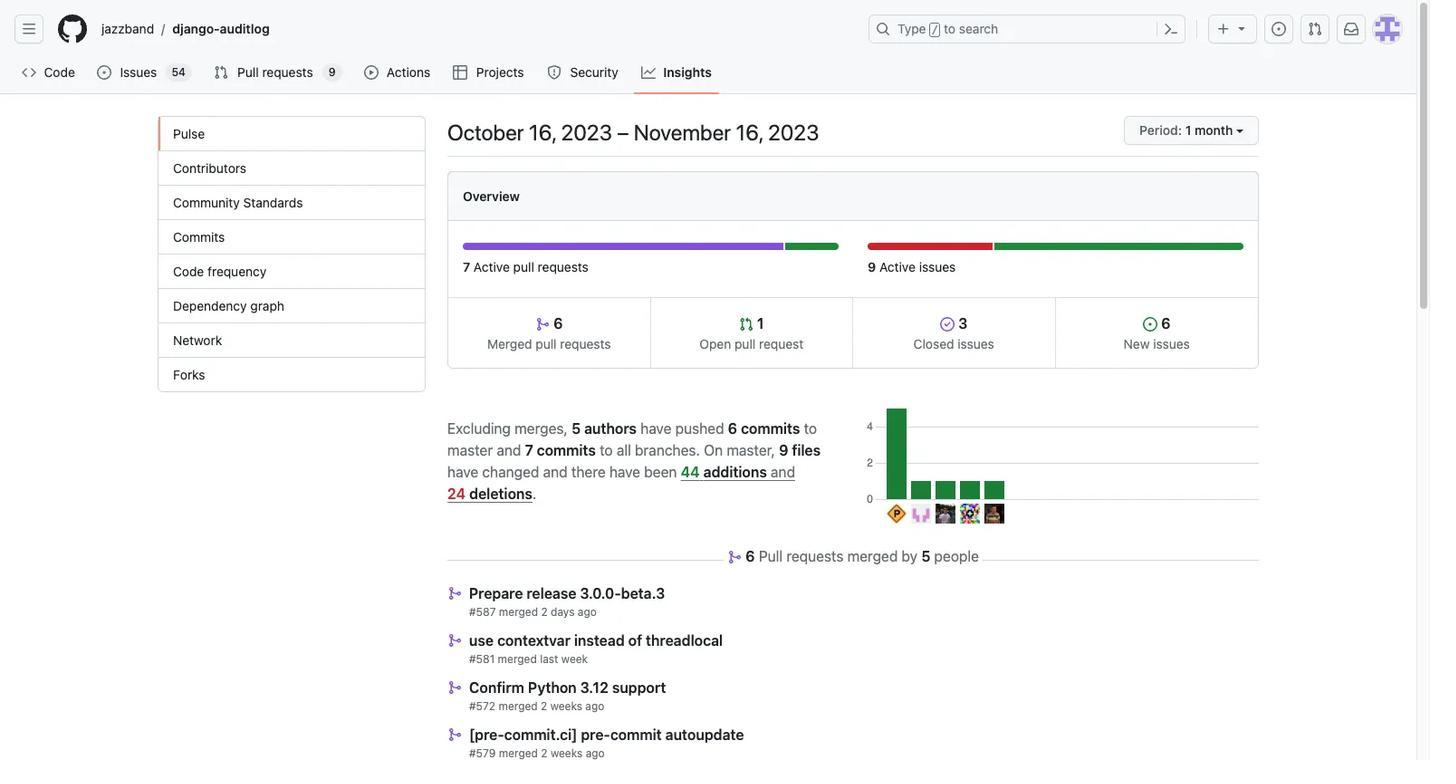 Task type: vqa. For each thing, say whether or not it's contained in the screenshot.


Task type: describe. For each thing, give the bounding box(es) containing it.
instead
[[574, 632, 625, 649]]

9 inside 7 commits to all branches.   on master, 9 files have changed and there have been 44 additions and 24 deletions .
[[779, 442, 789, 458]]

git merge image up 'merged pull requests'
[[536, 317, 550, 332]]

community
[[173, 195, 240, 210]]

to for type / to search
[[944, 21, 956, 36]]

[pre-
[[469, 727, 504, 743]]

/ for jazzband
[[161, 21, 165, 37]]

pre-
[[581, 727, 610, 743]]

by
[[902, 548, 918, 564]]

2 horizontal spatial and
[[771, 463, 795, 480]]

period: 1 month
[[1140, 122, 1233, 138]]

merges,
[[515, 420, 568, 436]]

there
[[572, 463, 606, 480]]

closed
[[914, 336, 954, 352]]

month
[[1195, 122, 1233, 138]]

projects
[[476, 64, 524, 80]]

standards
[[243, 195, 303, 210]]

1 vertical spatial 1
[[754, 315, 764, 332]]

jazzband / django-auditlog
[[101, 21, 270, 37]]

2 for release
[[541, 605, 548, 619]]

confirm python 3.12 support link
[[469, 679, 666, 696]]

type / to search
[[898, 21, 999, 36]]

plus image
[[1217, 22, 1231, 36]]

master,
[[727, 442, 775, 458]]

type
[[898, 21, 926, 36]]

0 vertical spatial issue opened image
[[1272, 22, 1286, 36]]

request
[[759, 336, 804, 352]]

overview
[[463, 188, 520, 204]]

code image
[[22, 65, 36, 80]]

commits
[[173, 229, 225, 245]]

9 for 9 active issues
[[868, 259, 876, 275]]

code frequency link
[[159, 255, 425, 289]]

of
[[628, 632, 642, 649]]

0 horizontal spatial issue opened image
[[97, 65, 112, 80]]

changed
[[482, 463, 539, 480]]

prepare release 3.0.0-beta.3 link
[[469, 585, 665, 602]]

3
[[955, 315, 968, 332]]

have up branches. on the bottom left
[[641, 420, 672, 436]]

9 active issues
[[868, 259, 956, 275]]

security
[[570, 64, 619, 80]]

–
[[617, 120, 629, 145]]

merged pull requests
[[487, 336, 611, 352]]

django-
[[172, 21, 220, 36]]

git merge image down additions
[[728, 550, 742, 564]]

have up "24"
[[448, 463, 479, 480]]

24
[[448, 485, 466, 501]]

to inside to master and
[[804, 420, 817, 436]]

triangle down image
[[1235, 21, 1249, 35]]

commit.ci]
[[504, 727, 578, 743]]

files
[[792, 442, 821, 458]]

projects link
[[446, 59, 533, 86]]

merged inside prepare release 3.0.0-beta.3 #587 merged 2 days ago
[[499, 605, 538, 619]]

ago for 3.12
[[586, 699, 605, 713]]

additions
[[704, 463, 767, 480]]

people
[[935, 548, 979, 564]]

closed issues
[[914, 336, 995, 352]]

insights element
[[158, 116, 426, 392]]

all
[[617, 442, 631, 458]]

week
[[562, 652, 588, 666]]

new
[[1124, 336, 1150, 352]]

security link
[[540, 59, 627, 86]]

1 horizontal spatial pull
[[759, 548, 783, 564]]

git pull request image
[[1308, 22, 1323, 36]]

new issues
[[1124, 336, 1190, 352]]

7 active pull requests
[[463, 259, 589, 275]]

code for code
[[44, 64, 75, 80]]

pull for 6
[[536, 336, 557, 352]]

auditlog
[[220, 21, 270, 36]]

dependency graph
[[173, 298, 284, 313]]

on
[[704, 442, 723, 458]]

pull for 1
[[735, 336, 756, 352]]

october 16, 2023 – november 16, 2023
[[448, 120, 819, 145]]

merged
[[487, 336, 532, 352]]

graph image
[[642, 65, 656, 80]]

insights
[[663, 64, 712, 80]]

1 horizontal spatial issue opened image
[[1143, 317, 1158, 332]]

open pull request
[[700, 336, 804, 352]]

0 vertical spatial pull
[[237, 64, 259, 80]]

jazzband
[[101, 21, 154, 36]]

#572
[[469, 699, 496, 713]]

to for 7 commits to all branches.   on master, 9 files have changed and there have been 44 additions and 24 deletions .
[[600, 442, 613, 458]]

notifications image
[[1344, 22, 1359, 36]]

pull requests
[[237, 64, 313, 80]]

python
[[528, 679, 577, 696]]

0 horizontal spatial 5
[[572, 420, 581, 436]]

code link
[[14, 59, 83, 86]]

merged inside confirm python 3.12 support #572 merged 2 weeks ago
[[499, 699, 538, 713]]

django-auditlog link
[[165, 14, 277, 43]]

issues
[[120, 64, 157, 80]]

support
[[612, 679, 666, 696]]

[pre-commit.ci] pre-commit autoupdate link
[[469, 727, 744, 743]]



Task type: locate. For each thing, give the bounding box(es) containing it.
0 horizontal spatial 16,
[[529, 120, 556, 145]]

active for issues
[[880, 259, 916, 275]]

requests
[[262, 64, 313, 80], [538, 259, 589, 275], [560, 336, 611, 352], [787, 548, 844, 564]]

2 horizontal spatial to
[[944, 21, 956, 36]]

issue opened image left git pull request icon
[[1272, 22, 1286, 36]]

/ inside type / to search
[[932, 24, 939, 36]]

git merge image left the [pre-
[[448, 727, 462, 742]]

commits link
[[159, 220, 425, 255]]

git merge image for use contextvar instead of threadlocal
[[448, 633, 462, 648]]

last
[[540, 652, 558, 666]]

0 horizontal spatial 2023
[[561, 120, 612, 145]]

git merge image for prepare release 3.0.0-beta.3
[[448, 586, 462, 601]]

1
[[1186, 122, 1192, 138], [754, 315, 764, 332]]

days
[[551, 605, 575, 619]]

5 right "by"
[[922, 548, 931, 564]]

forks link
[[159, 358, 425, 391]]

2 2 from the top
[[541, 699, 547, 713]]

active for pull
[[474, 259, 510, 275]]

ago down 3.12
[[586, 699, 605, 713]]

list
[[94, 14, 858, 43]]

git merge image left use
[[448, 633, 462, 648]]

issue closed image
[[941, 317, 955, 332]]

1 horizontal spatial active
[[880, 259, 916, 275]]

graph
[[250, 298, 284, 313]]

1 horizontal spatial pull
[[536, 336, 557, 352]]

6
[[550, 315, 563, 332], [1158, 315, 1171, 332], [728, 420, 738, 436], [746, 548, 755, 564]]

command palette image
[[1164, 22, 1179, 36]]

0 vertical spatial 5
[[572, 420, 581, 436]]

1 vertical spatial 9
[[868, 259, 876, 275]]

2 horizontal spatial issue opened image
[[1272, 22, 1286, 36]]

1 horizontal spatial to
[[804, 420, 817, 436]]

list containing jazzband
[[94, 14, 858, 43]]

issues for 6
[[1154, 336, 1190, 352]]

1 horizontal spatial 16,
[[736, 120, 763, 145]]

git merge image left prepare
[[448, 586, 462, 601]]

#581
[[469, 652, 495, 666]]

code for code frequency
[[173, 264, 204, 279]]

merged left "by"
[[848, 548, 898, 564]]

beta.3
[[621, 585, 665, 602]]

and up changed
[[497, 442, 521, 458]]

5
[[572, 420, 581, 436], [922, 548, 931, 564]]

november
[[634, 120, 731, 145]]

2
[[541, 605, 548, 619], [541, 699, 547, 713]]

code down commits
[[173, 264, 204, 279]]

jazzband link
[[94, 14, 161, 43]]

to left the all
[[600, 442, 613, 458]]

actions
[[387, 64, 430, 80]]

community standards link
[[159, 186, 425, 220]]

2 left days on the left bottom of the page
[[541, 605, 548, 619]]

1 vertical spatial 5
[[922, 548, 931, 564]]

0 vertical spatial code
[[44, 64, 75, 80]]

commits up there
[[537, 442, 596, 458]]

2 inside prepare release 3.0.0-beta.3 #587 merged 2 days ago
[[541, 605, 548, 619]]

2 16, from the left
[[736, 120, 763, 145]]

1 vertical spatial ago
[[586, 699, 605, 713]]

issues down 3
[[958, 336, 995, 352]]

git merge image for [pre-commit.ci] pre-commit autoupdate
[[448, 727, 462, 742]]

network
[[173, 332, 222, 348]]

pull right open
[[735, 336, 756, 352]]

6 up new issues
[[1158, 315, 1171, 332]]

1 vertical spatial git pull request image
[[739, 317, 754, 332]]

2 down python
[[541, 699, 547, 713]]

0 horizontal spatial commits
[[537, 442, 596, 458]]

1 horizontal spatial git pull request image
[[739, 317, 754, 332]]

1 horizontal spatial /
[[932, 24, 939, 36]]

5 left authors
[[572, 420, 581, 436]]

code inside the insights element
[[173, 264, 204, 279]]

1 horizontal spatial 1
[[1186, 122, 1192, 138]]

and inside to master and
[[497, 442, 521, 458]]

search
[[959, 21, 999, 36]]

merged down confirm
[[499, 699, 538, 713]]

7 down merges,
[[525, 442, 533, 458]]

table image
[[453, 65, 468, 80]]

1 horizontal spatial 2023
[[768, 120, 819, 145]]

1 vertical spatial commits
[[537, 442, 596, 458]]

issues right new
[[1154, 336, 1190, 352]]

0 horizontal spatial code
[[44, 64, 75, 80]]

2023
[[561, 120, 612, 145], [768, 120, 819, 145]]

1 up open pull request
[[754, 315, 764, 332]]

issues up issue closed icon
[[919, 259, 956, 275]]

2 vertical spatial to
[[600, 442, 613, 458]]

2 horizontal spatial issues
[[1154, 336, 1190, 352]]

1 vertical spatial code
[[173, 264, 204, 279]]

issue opened image
[[1272, 22, 1286, 36], [97, 65, 112, 80], [1143, 317, 1158, 332]]

homepage image
[[58, 14, 87, 43]]

3.12
[[580, 679, 609, 696]]

7
[[463, 259, 470, 275], [525, 442, 533, 458]]

0 vertical spatial 2
[[541, 605, 548, 619]]

7 inside 7 commits to all branches.   on master, 9 files have changed and there have been 44 additions and 24 deletions .
[[525, 442, 533, 458]]

1 2 from the top
[[541, 605, 548, 619]]

1 horizontal spatial 7
[[525, 442, 533, 458]]

1 vertical spatial pull
[[759, 548, 783, 564]]

have down the all
[[610, 463, 641, 480]]

ago inside prepare release 3.0.0-beta.3 #587 merged 2 days ago
[[578, 605, 597, 619]]

ago
[[578, 605, 597, 619], [586, 699, 605, 713]]

0 vertical spatial commits
[[741, 420, 800, 436]]

6 pull requests merged by 5 people
[[746, 548, 979, 564]]

to master and
[[448, 420, 817, 458]]

period:
[[1140, 122, 1182, 138]]

2 2023 from the left
[[768, 120, 819, 145]]

commits inside 7 commits to all branches.   on master, 9 files have changed and there have been 44 additions and 24 deletions .
[[537, 442, 596, 458]]

community standards
[[173, 195, 303, 210]]

merged down contextvar at left
[[498, 652, 537, 666]]

and down files
[[771, 463, 795, 480]]

1 vertical spatial 2
[[541, 699, 547, 713]]

9
[[329, 65, 336, 79], [868, 259, 876, 275], [779, 442, 789, 458]]

pull
[[513, 259, 534, 275], [536, 336, 557, 352], [735, 336, 756, 352]]

0 horizontal spatial pull
[[237, 64, 259, 80]]

code right code 'icon'
[[44, 64, 75, 80]]

/ left django- at top left
[[161, 21, 165, 37]]

excluding merges, 5 authors have pushed 6 commits
[[448, 420, 800, 436]]

deletions
[[469, 485, 533, 501]]

1 active from the left
[[474, 259, 510, 275]]

0 vertical spatial 1
[[1186, 122, 1192, 138]]

2 horizontal spatial pull
[[735, 336, 756, 352]]

contextvar
[[497, 632, 571, 649]]

play image
[[364, 65, 378, 80]]

1 horizontal spatial 9
[[779, 442, 789, 458]]

git merge image
[[536, 317, 550, 332], [728, 550, 742, 564], [448, 586, 462, 601], [448, 633, 462, 648], [448, 680, 462, 695], [448, 727, 462, 742]]

code frequency
[[173, 264, 267, 279]]

use contextvar instead of threadlocal link
[[469, 632, 723, 649]]

issue opened image up new issues
[[1143, 317, 1158, 332]]

0 horizontal spatial issues
[[919, 259, 956, 275]]

2 inside confirm python 3.12 support #572 merged 2 weeks ago
[[541, 699, 547, 713]]

git pull request image up open pull request
[[739, 317, 754, 332]]

0 horizontal spatial and
[[497, 442, 521, 458]]

contributors
[[173, 160, 247, 176]]

issues
[[919, 259, 956, 275], [958, 336, 995, 352], [1154, 336, 1190, 352]]

6 down additions
[[746, 548, 755, 564]]

contributors link
[[159, 151, 425, 186]]

commits up master,
[[741, 420, 800, 436]]

16, right october
[[529, 120, 556, 145]]

threadlocal
[[646, 632, 723, 649]]

0 vertical spatial ago
[[578, 605, 597, 619]]

1 vertical spatial issue opened image
[[97, 65, 112, 80]]

1 horizontal spatial 5
[[922, 548, 931, 564]]

pull right merged
[[536, 336, 557, 352]]

7 for commits
[[525, 442, 533, 458]]

forks
[[173, 367, 205, 382]]

merged inside use contextvar instead of threadlocal #581 merged last week
[[498, 652, 537, 666]]

use
[[469, 632, 494, 649]]

6 up 'merged pull requests'
[[550, 315, 563, 332]]

october
[[448, 120, 524, 145]]

branches.
[[635, 442, 700, 458]]

6 up master,
[[728, 420, 738, 436]]

1 horizontal spatial and
[[543, 463, 568, 480]]

have
[[641, 420, 672, 436], [448, 463, 479, 480], [610, 463, 641, 480]]

54
[[172, 65, 186, 79]]

2 horizontal spatial 9
[[868, 259, 876, 275]]

pull down "overview"
[[513, 259, 534, 275]]

master
[[448, 442, 493, 458]]

to left search
[[944, 21, 956, 36]]

commit
[[610, 727, 662, 743]]

merged down prepare
[[499, 605, 538, 619]]

0 vertical spatial 9
[[329, 65, 336, 79]]

and left there
[[543, 463, 568, 480]]

ago inside confirm python 3.12 support #572 merged 2 weeks ago
[[586, 699, 605, 713]]

0 horizontal spatial /
[[161, 21, 165, 37]]

actions link
[[357, 59, 439, 86]]

0 vertical spatial git pull request image
[[214, 65, 228, 80]]

code
[[44, 64, 75, 80], [173, 264, 204, 279]]

pulse link
[[159, 117, 425, 151]]

dependency graph link
[[159, 289, 425, 323]]

network link
[[159, 323, 425, 358]]

9 for 9
[[329, 65, 336, 79]]

ago down 3.0.0-
[[578, 605, 597, 619]]

7 down "overview"
[[463, 259, 470, 275]]

0 vertical spatial 7
[[463, 259, 470, 275]]

2 active from the left
[[880, 259, 916, 275]]

use contextvar instead of threadlocal #581 merged last week
[[469, 632, 723, 666]]

0 horizontal spatial git pull request image
[[214, 65, 228, 80]]

16,
[[529, 120, 556, 145], [736, 120, 763, 145]]

shield image
[[547, 65, 562, 80]]

git pull request image
[[214, 65, 228, 80], [739, 317, 754, 332]]

2 for python
[[541, 699, 547, 713]]

1 horizontal spatial code
[[173, 264, 204, 279]]

to up files
[[804, 420, 817, 436]]

pulse
[[173, 126, 205, 141]]

issues for 3
[[958, 336, 995, 352]]

git merge image for confirm python 3.12 support
[[448, 680, 462, 695]]

0 horizontal spatial pull
[[513, 259, 534, 275]]

1 2023 from the left
[[561, 120, 612, 145]]

2 vertical spatial issue opened image
[[1143, 317, 1158, 332]]

7 for active
[[463, 259, 470, 275]]

7 commits to all branches.   on master, 9 files have changed and there have been 44 additions and 24 deletions .
[[448, 442, 821, 501]]

autoupdate
[[666, 727, 744, 743]]

.
[[533, 485, 537, 501]]

/ inside jazzband / django-auditlog
[[161, 21, 165, 37]]

0 vertical spatial to
[[944, 21, 956, 36]]

/ right type
[[932, 24, 939, 36]]

1 16, from the left
[[529, 120, 556, 145]]

frequency
[[208, 264, 267, 279]]

0 horizontal spatial 9
[[329, 65, 336, 79]]

1 horizontal spatial issues
[[958, 336, 995, 352]]

16, right november
[[736, 120, 763, 145]]

git pull request image right the 54
[[214, 65, 228, 80]]

ago for 3.0.0-
[[578, 605, 597, 619]]

#587
[[469, 605, 496, 619]]

0 horizontal spatial 7
[[463, 259, 470, 275]]

excluding
[[448, 420, 511, 436]]

0 horizontal spatial to
[[600, 442, 613, 458]]

0 horizontal spatial 1
[[754, 315, 764, 332]]

1 vertical spatial 7
[[525, 442, 533, 458]]

been
[[644, 463, 677, 480]]

insights link
[[634, 59, 719, 86]]

weeks
[[551, 699, 583, 713]]

44
[[681, 463, 700, 480]]

3.0.0-
[[580, 585, 621, 602]]

/ for type
[[932, 24, 939, 36]]

1 left month
[[1186, 122, 1192, 138]]

dependency
[[173, 298, 247, 313]]

pushed
[[675, 420, 724, 436]]

git merge image left confirm
[[448, 680, 462, 695]]

1 horizontal spatial commits
[[741, 420, 800, 436]]

active up closed
[[880, 259, 916, 275]]

to inside 7 commits to all branches.   on master, 9 files have changed and there have been 44 additions and 24 deletions .
[[600, 442, 613, 458]]

1 vertical spatial to
[[804, 420, 817, 436]]

0 horizontal spatial active
[[474, 259, 510, 275]]

active down "overview"
[[474, 259, 510, 275]]

[pre-commit.ci] pre-commit autoupdate
[[469, 727, 744, 743]]

authors
[[584, 420, 637, 436]]

2 vertical spatial 9
[[779, 442, 789, 458]]

issue opened image left issues
[[97, 65, 112, 80]]



